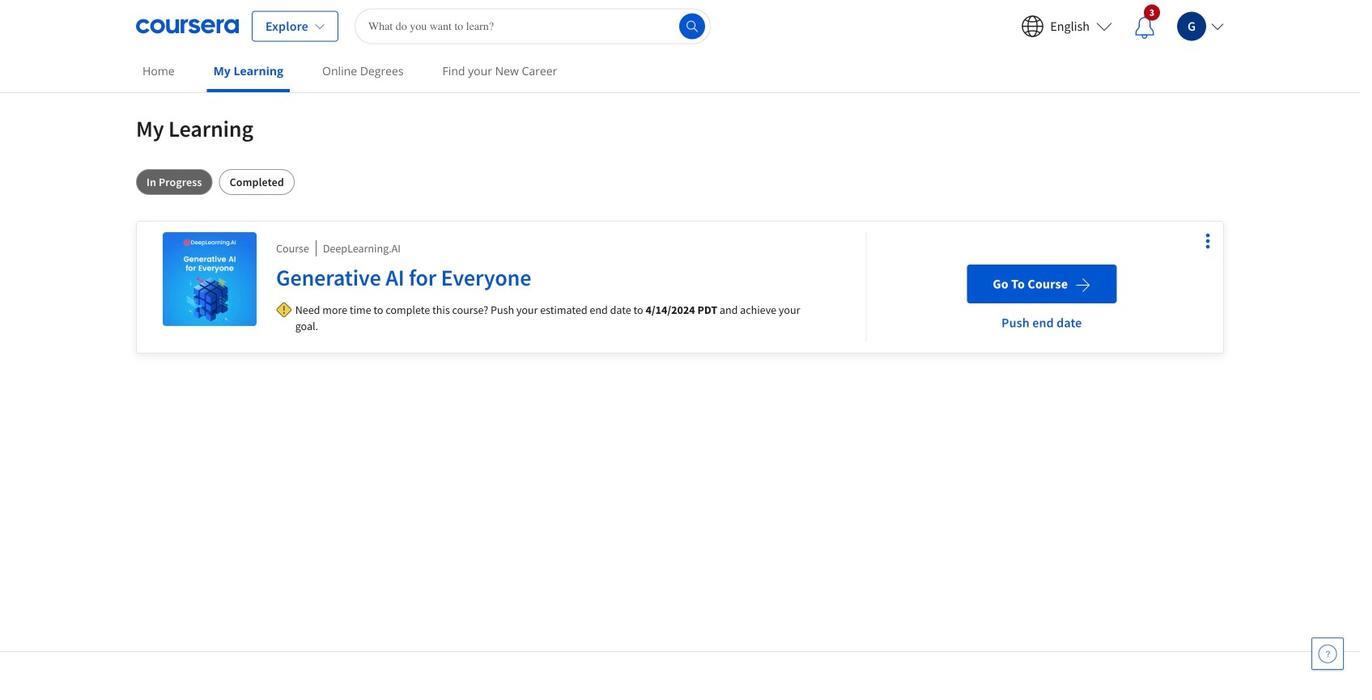 Task type: vqa. For each thing, say whether or not it's contained in the screenshot.
Help Center image
yes



Task type: locate. For each thing, give the bounding box(es) containing it.
None search field
[[355, 9, 711, 44]]

help center image
[[1318, 645, 1338, 664]]

tab list
[[136, 169, 1224, 195]]



Task type: describe. For each thing, give the bounding box(es) containing it.
coursera image
[[136, 13, 239, 39]]

What do you want to learn? text field
[[355, 9, 711, 44]]

more option for generative ai for everyone image
[[1197, 230, 1219, 253]]

generative ai for everyone image
[[163, 232, 257, 326]]



